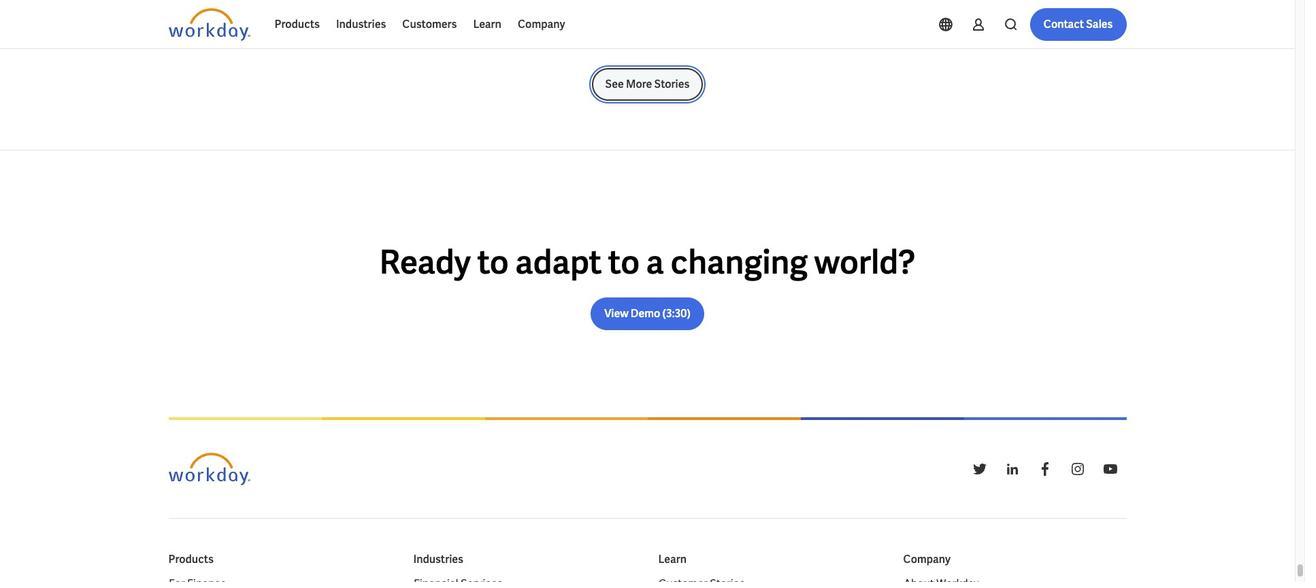 Task type: describe. For each thing, give the bounding box(es) containing it.
go to youtube image
[[1103, 461, 1119, 477]]

contact sales link
[[1031, 8, 1127, 41]]

(3:30)
[[663, 306, 691, 320]]

go to twitter image
[[972, 461, 988, 477]]

industries button
[[328, 8, 394, 41]]

watch video link
[[186, 13, 270, 29]]

ready
[[380, 241, 471, 283]]

go to the homepage image for ready to adapt to a changing world?
[[168, 8, 250, 41]]

blog
[[539, 13, 561, 28]]

list item for industries
[[414, 576, 637, 582]]

all
[[557, 15, 568, 27]]

go to the homepage image for learn
[[168, 453, 250, 485]]

list item for company
[[904, 576, 1127, 582]]

sales
[[1087, 17, 1113, 31]]

see more stories
[[606, 77, 690, 91]]

industry
[[252, 15, 288, 27]]

list item for products
[[168, 576, 392, 582]]

0 horizontal spatial products
[[168, 552, 214, 566]]

topic
[[179, 15, 203, 27]]

view demo (3:30) link
[[591, 297, 705, 330]]

go to linkedin image
[[1005, 461, 1021, 477]]

business
[[337, 15, 376, 27]]

watch video
[[207, 13, 270, 28]]

clear all
[[532, 15, 568, 27]]

company inside dropdown button
[[518, 17, 565, 31]]

products inside 'dropdown button'
[[275, 17, 320, 31]]

1 vertical spatial learn
[[659, 552, 687, 566]]

business outcome
[[337, 15, 418, 27]]

company button
[[510, 8, 574, 41]]

contact
[[1044, 17, 1085, 31]]

2 to from the left
[[608, 241, 640, 283]]

read blog link
[[512, 13, 561, 29]]

read blog
[[512, 13, 561, 28]]

go to instagram image
[[1070, 461, 1086, 477]]

ready to adapt to a changing world?
[[380, 241, 916, 283]]

customers button
[[394, 8, 465, 41]]

changing
[[671, 241, 808, 283]]

stories
[[655, 77, 690, 91]]



Task type: locate. For each thing, give the bounding box(es) containing it.
view demo (3:30)
[[605, 306, 691, 320]]

to
[[477, 241, 509, 283], [608, 241, 640, 283]]

more
[[467, 15, 490, 27], [626, 77, 652, 91]]

list item
[[168, 576, 392, 582], [414, 576, 637, 582], [659, 576, 882, 582], [904, 576, 1127, 582]]

read
[[512, 13, 537, 28]]

contact sales
[[1044, 17, 1113, 31]]

0 vertical spatial go to the homepage image
[[168, 8, 250, 41]]

0 horizontal spatial industries
[[336, 17, 386, 31]]

Search Customer Stories text field
[[934, 9, 1100, 33]]

adapt
[[515, 241, 602, 283]]

to left a
[[608, 241, 640, 283]]

1 go to the homepage image from the top
[[168, 8, 250, 41]]

0 horizontal spatial learn
[[473, 17, 502, 31]]

view
[[605, 306, 629, 320]]

industries
[[336, 17, 386, 31], [414, 552, 464, 566]]

1 vertical spatial company
[[904, 552, 951, 566]]

learn
[[473, 17, 502, 31], [659, 552, 687, 566]]

demo
[[631, 306, 661, 320]]

1 vertical spatial more
[[626, 77, 652, 91]]

customers
[[403, 17, 457, 31]]

0 vertical spatial more
[[467, 15, 490, 27]]

2 list item from the left
[[414, 576, 637, 582]]

0 vertical spatial company
[[518, 17, 565, 31]]

0 vertical spatial industries
[[336, 17, 386, 31]]

1 horizontal spatial products
[[275, 17, 320, 31]]

0 horizontal spatial to
[[477, 241, 509, 283]]

a
[[646, 241, 665, 283]]

more inside "button"
[[467, 15, 490, 27]]

learn button
[[465, 8, 510, 41]]

0 horizontal spatial company
[[518, 17, 565, 31]]

world?
[[815, 241, 916, 283]]

see
[[606, 77, 624, 91]]

more inside button
[[626, 77, 652, 91]]

industry button
[[241, 7, 315, 35]]

0 vertical spatial products
[[275, 17, 320, 31]]

1 list item from the left
[[168, 576, 392, 582]]

clear all button
[[528, 7, 572, 35]]

topic button
[[168, 7, 230, 35]]

1 horizontal spatial company
[[904, 552, 951, 566]]

1 horizontal spatial to
[[608, 241, 640, 283]]

0 horizontal spatial more
[[467, 15, 490, 27]]

4 list item from the left
[[904, 576, 1127, 582]]

go to the homepage image
[[168, 8, 250, 41], [168, 453, 250, 485]]

outcome
[[378, 15, 418, 27]]

list item for learn
[[659, 576, 882, 582]]

2 go to the homepage image from the top
[[168, 453, 250, 485]]

more button
[[456, 7, 517, 35]]

1 horizontal spatial learn
[[659, 552, 687, 566]]

1 horizontal spatial more
[[626, 77, 652, 91]]

more right see
[[626, 77, 652, 91]]

0 vertical spatial learn
[[473, 17, 502, 31]]

products
[[275, 17, 320, 31], [168, 552, 214, 566]]

go to facebook image
[[1037, 461, 1054, 477]]

1 vertical spatial industries
[[414, 552, 464, 566]]

more left read
[[467, 15, 490, 27]]

1 to from the left
[[477, 241, 509, 283]]

see more stories button
[[592, 68, 704, 101]]

business outcome button
[[326, 7, 445, 35]]

video
[[241, 13, 270, 28]]

company
[[518, 17, 565, 31], [904, 552, 951, 566]]

1 vertical spatial go to the homepage image
[[168, 453, 250, 485]]

1 vertical spatial products
[[168, 552, 214, 566]]

1 horizontal spatial industries
[[414, 552, 464, 566]]

to left adapt
[[477, 241, 509, 283]]

industries inside dropdown button
[[336, 17, 386, 31]]

watch
[[207, 13, 239, 28]]

3 list item from the left
[[659, 576, 882, 582]]

products button
[[267, 8, 328, 41]]

clear
[[532, 15, 555, 27]]

learn inside dropdown button
[[473, 17, 502, 31]]



Task type: vqa. For each thing, say whether or not it's contained in the screenshot.
left learn
yes



